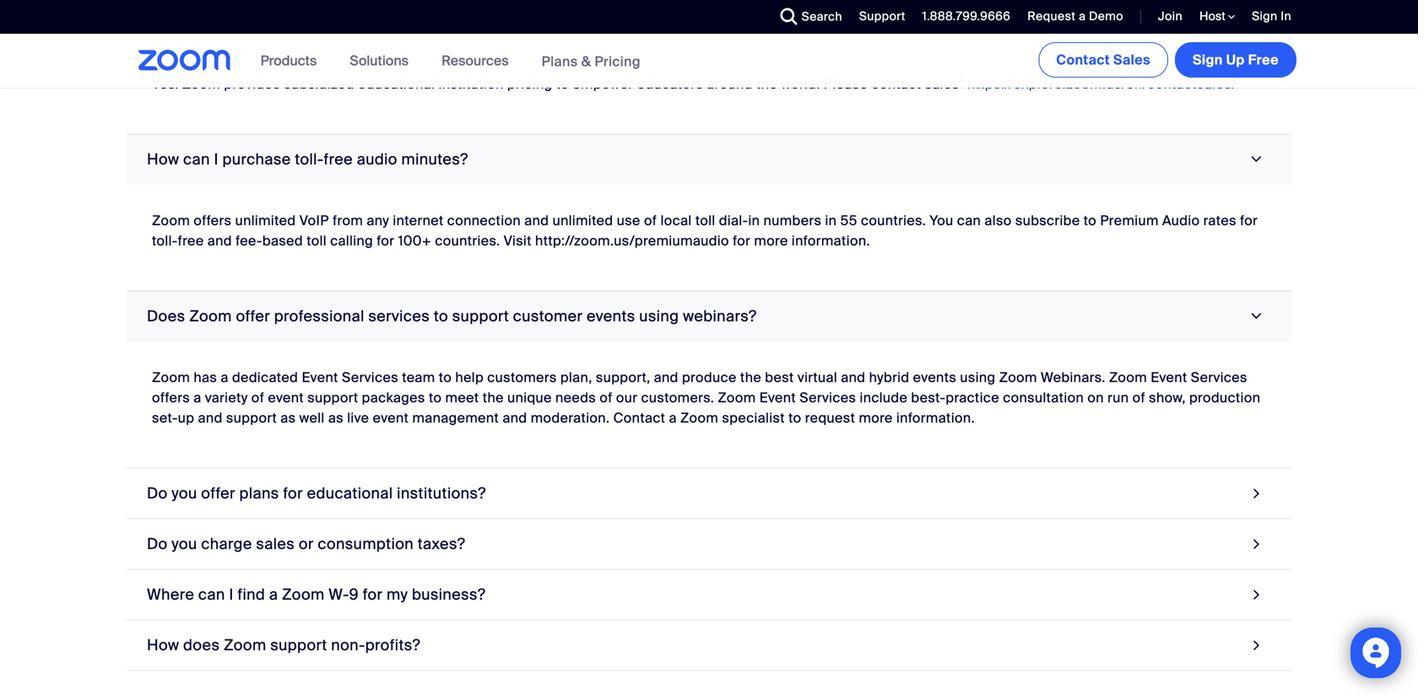 Task type: vqa. For each thing, say whether or not it's contained in the screenshot.
Personal Menu menu
no



Task type: locate. For each thing, give the bounding box(es) containing it.
0 horizontal spatial toll-
[[152, 232, 178, 250]]

join link
[[1146, 0, 1187, 34], [1158, 8, 1183, 24]]

sign for sign in
[[1252, 8, 1278, 24]]

offer up zoom logo
[[201, 13, 235, 32]]

sign in link
[[1240, 0, 1300, 34], [1252, 8, 1292, 24]]

of down dedicated
[[251, 389, 264, 407]]

offer up charge
[[201, 484, 235, 504]]

0 horizontal spatial free
[[178, 232, 204, 250]]

sales"
[[925, 75, 964, 93]]

information.
[[792, 232, 871, 250], [897, 409, 975, 427]]

0 horizontal spatial countries.
[[435, 232, 500, 250]]

plans up sales
[[239, 484, 279, 504]]

contact inside meetings navigation
[[1057, 51, 1110, 69]]

1 in from the left
[[749, 212, 760, 230]]

1 horizontal spatial offers
[[194, 212, 232, 230]]

you up zoom logo
[[172, 13, 197, 32]]

unlimited left use
[[553, 212, 613, 230]]

1 horizontal spatial contact
[[1057, 51, 1110, 69]]

1 vertical spatial do
[[147, 484, 168, 504]]

0 vertical spatial plans
[[239, 13, 279, 32]]

1 unlimited from the left
[[235, 212, 296, 230]]

free inside dropdown button
[[324, 150, 353, 169]]

information. down 55
[[792, 232, 871, 250]]

webinars?
[[683, 307, 757, 326]]

0 vertical spatial events
[[587, 307, 635, 326]]

do down 'set-'
[[147, 484, 168, 504]]

0 vertical spatial i
[[214, 150, 219, 169]]

1 vertical spatial toll
[[307, 232, 327, 250]]

to right 'services'
[[434, 307, 448, 326]]

more inside zoom offers unlimited voip from any internet connection and unlimited use of local toll dial-in numbers in 55 countries. you can also subscribe to premium audio rates for toll-free and fee-based toll calling for 100+ countries. visit http://zoom.us/premiumaudio for more information.
[[754, 232, 788, 250]]

please
[[824, 75, 868, 93]]

i left the find
[[229, 585, 234, 605]]

1 how from the top
[[147, 150, 179, 169]]

using inside zoom has a dedicated event services team to help customers plan, support, and produce the best virtual and hybrid events using zoom webinars. zoom event services offers a variety of event support packages to meet the unique needs of our customers. zoom event services include best-practice consultation on run of show, production set-up and support as well as live event management and moderation. contact a zoom specialist to request more information.
[[960, 369, 996, 387]]

1 vertical spatial how
[[147, 636, 179, 656]]

0 vertical spatial offers
[[194, 212, 232, 230]]

9
[[349, 585, 359, 605]]

around
[[707, 75, 753, 93]]

as left the well
[[281, 409, 296, 427]]

1 horizontal spatial events
[[913, 369, 957, 387]]

0 vertical spatial more
[[754, 232, 788, 250]]

toll- right purchase
[[295, 150, 324, 169]]

using up practice
[[960, 369, 996, 387]]

free left audio
[[324, 150, 353, 169]]

i inside how can i purchase toll-free audio minutes? dropdown button
[[214, 150, 219, 169]]

right image
[[1249, 584, 1265, 607]]

0 vertical spatial educational
[[307, 13, 393, 32]]

the left best
[[740, 369, 762, 387]]

request a demo link
[[1015, 0, 1128, 34], [1028, 8, 1124, 24]]

in left 55
[[825, 212, 837, 230]]

plans up products
[[239, 13, 279, 32]]

1.888.799.9666 button
[[910, 0, 1015, 34], [923, 8, 1011, 24]]

1 horizontal spatial sign
[[1252, 8, 1278, 24]]

0 horizontal spatial using
[[639, 307, 679, 326]]

0 horizontal spatial information.
[[792, 232, 871, 250]]

services up packages at bottom
[[342, 369, 399, 387]]

3 you from the top
[[172, 535, 197, 554]]

a left demo on the right top
[[1079, 8, 1086, 24]]

minutes?
[[402, 150, 468, 169]]

right image inside do you charge sales or consumption taxes? dropdown button
[[1249, 533, 1265, 556]]

join
[[1158, 8, 1183, 24]]

1 institutions? from the top
[[397, 13, 486, 32]]

0 horizontal spatial event
[[302, 369, 338, 387]]

0 vertical spatial contact
[[1057, 51, 1110, 69]]

2 vertical spatial you
[[172, 535, 197, 554]]

for down 'dial-'
[[733, 232, 751, 250]]

purchase
[[223, 150, 291, 169]]

1 horizontal spatial toll-
[[295, 150, 324, 169]]

1 vertical spatial using
[[960, 369, 996, 387]]

1 vertical spatial more
[[859, 409, 893, 427]]

1 vertical spatial can
[[957, 212, 981, 230]]

educational up solutions
[[307, 13, 393, 32]]

0 vertical spatial do you offer plans for educational institutions? button
[[127, 0, 1292, 48]]

i
[[214, 150, 219, 169], [229, 585, 234, 605]]

sign in
[[1252, 8, 1292, 24]]

contact up https://explore.zoom.us/en/contactsales/ link at the right of the page
[[1057, 51, 1110, 69]]

and up customers.
[[654, 369, 679, 387]]

information. down best-
[[897, 409, 975, 427]]

http://zoom.us/premiumaudio
[[535, 232, 729, 250]]

as left the live
[[328, 409, 344, 427]]

offer up dedicated
[[236, 307, 270, 326]]

zoom has a dedicated event services team to help customers plan, support, and produce the best virtual and hybrid events using zoom webinars. zoom event services offers a variety of event support packages to meet the unique needs of our customers. zoom event services include best-practice consultation on run of show, production set-up and support as well as live event management and moderation. contact a zoom specialist to request more information.
[[152, 369, 1261, 427]]

1 horizontal spatial in
[[825, 212, 837, 230]]

1 horizontal spatial event
[[373, 409, 409, 427]]

1 vertical spatial countries.
[[435, 232, 500, 250]]

0 vertical spatial do
[[147, 13, 168, 32]]

0 horizontal spatial i
[[214, 150, 219, 169]]

for right 9
[[363, 585, 383, 605]]

1.888.799.9666
[[923, 8, 1011, 24]]

up
[[178, 409, 194, 427]]

support up help
[[452, 307, 509, 326]]

can inside dropdown button
[[198, 585, 225, 605]]

countries.
[[861, 212, 926, 230], [435, 232, 500, 250]]

sign left up
[[1193, 51, 1223, 69]]

events inside does zoom offer professional services to support customer events using webinars? dropdown button
[[587, 307, 635, 326]]

can for how can i purchase toll-free audio minutes?
[[183, 150, 210, 169]]

how left does
[[147, 636, 179, 656]]

1 vertical spatial the
[[740, 369, 762, 387]]

institutions? up product information navigation
[[397, 13, 486, 32]]

1 vertical spatial contact
[[614, 409, 666, 427]]

0 horizontal spatial as
[[281, 409, 296, 427]]

request
[[1028, 8, 1076, 24]]

banner
[[118, 34, 1300, 89]]

you for do you charge sales or consumption taxes? dropdown button at the bottom of page
[[172, 535, 197, 554]]

free left fee-
[[178, 232, 204, 250]]

specialist
[[722, 409, 785, 427]]

toll down voip
[[307, 232, 327, 250]]

1 horizontal spatial free
[[324, 150, 353, 169]]

best-
[[911, 389, 946, 407]]

resources
[[442, 52, 509, 70]]

offers down purchase
[[194, 212, 232, 230]]

1 vertical spatial event
[[373, 409, 409, 427]]

business?
[[412, 585, 486, 605]]

1 plans from the top
[[239, 13, 279, 32]]

0 vertical spatial using
[[639, 307, 679, 326]]

information. inside zoom has a dedicated event services team to help customers plan, support, and produce the best virtual and hybrid events using zoom webinars. zoom event services offers a variety of event support packages to meet the unique needs of our customers. zoom event services include best-practice consultation on run of show, production set-up and support as well as live event management and moderation. contact a zoom specialist to request more information.
[[897, 409, 975, 427]]

i for purchase
[[214, 150, 219, 169]]

offers up 'set-'
[[152, 389, 190, 407]]

support left non-
[[270, 636, 327, 656]]

2 as from the left
[[328, 409, 344, 427]]

0 vertical spatial sign
[[1252, 8, 1278, 24]]

1 vertical spatial do you offer plans for educational institutions? button
[[127, 469, 1292, 520]]

event
[[302, 369, 338, 387], [1151, 369, 1188, 387], [760, 389, 796, 407]]

1 horizontal spatial more
[[859, 409, 893, 427]]

best
[[765, 369, 794, 387]]

event up the well
[[302, 369, 338, 387]]

sign up free
[[1193, 51, 1279, 69]]

educational down solutions
[[358, 75, 435, 93]]

you
[[930, 212, 954, 230]]

dedicated
[[232, 369, 298, 387]]

educational up consumption
[[307, 484, 393, 504]]

1 vertical spatial i
[[229, 585, 234, 605]]

how
[[147, 150, 179, 169], [147, 636, 179, 656]]

right image for support
[[1246, 309, 1269, 324]]

numbers
[[764, 212, 822, 230]]

1 do from the top
[[147, 13, 168, 32]]

of
[[644, 212, 657, 230], [251, 389, 264, 407], [600, 389, 613, 407], [1133, 389, 1146, 407]]

how down yes. at left
[[147, 150, 179, 169]]

1 horizontal spatial services
[[800, 389, 857, 407]]

1 vertical spatial toll-
[[152, 232, 178, 250]]

do you offer plans for educational institutions? up or
[[147, 484, 486, 504]]

does
[[147, 307, 185, 326]]

non-
[[331, 636, 365, 656]]

toll-
[[295, 150, 324, 169], [152, 232, 178, 250]]

https://explore.zoom.us/en/contactsales/
[[968, 75, 1238, 93]]

services up production at the bottom of page
[[1191, 369, 1248, 387]]

1 horizontal spatial toll
[[696, 212, 716, 230]]

how for how does zoom support non-profits?
[[147, 636, 179, 656]]

in
[[749, 212, 760, 230], [825, 212, 837, 230]]

2 in from the left
[[825, 212, 837, 230]]

using inside does zoom offer professional services to support customer events using webinars? dropdown button
[[639, 307, 679, 326]]

pricing
[[595, 53, 641, 70]]

and left fee-
[[208, 232, 232, 250]]

you down up
[[172, 484, 197, 504]]

does zoom offer professional services to support customer events using webinars? button
[[127, 292, 1292, 342]]

plans & pricing
[[542, 53, 641, 70]]

0 vertical spatial how
[[147, 150, 179, 169]]

more down include
[[859, 409, 893, 427]]

do up zoom logo
[[147, 13, 168, 32]]

1 vertical spatial offer
[[236, 307, 270, 326]]

can left the find
[[198, 585, 225, 605]]

can for where can i find a zoom w-9 for my business?
[[198, 585, 225, 605]]

55
[[841, 212, 858, 230]]

1 as from the left
[[281, 409, 296, 427]]

can inside dropdown button
[[183, 150, 210, 169]]

sign left in
[[1252, 8, 1278, 24]]

you
[[172, 13, 197, 32], [172, 484, 197, 504], [172, 535, 197, 554]]

products
[[261, 52, 317, 70]]

do for 2nd do you offer plans for educational institutions? dropdown button from the top of the page
[[147, 484, 168, 504]]

audio
[[1163, 212, 1200, 230]]

1 horizontal spatial as
[[328, 409, 344, 427]]

a right the find
[[269, 585, 278, 605]]

using left "webinars?" at the top of the page
[[639, 307, 679, 326]]

meetings navigation
[[1036, 34, 1300, 81]]

0 vertical spatial free
[[324, 150, 353, 169]]

the right meet
[[483, 389, 504, 407]]

1 vertical spatial plans
[[239, 484, 279, 504]]

0 horizontal spatial in
[[749, 212, 760, 230]]

institutions? up taxes?
[[397, 484, 486, 504]]

0 horizontal spatial sign
[[1193, 51, 1223, 69]]

for right the 'rates'
[[1240, 212, 1258, 230]]

1 vertical spatial free
[[178, 232, 204, 250]]

right image inside do you offer plans for educational institutions? dropdown button
[[1249, 482, 1265, 505]]

0 vertical spatial event
[[268, 389, 304, 407]]

100+
[[398, 232, 432, 250]]

event down best
[[760, 389, 796, 407]]

0 vertical spatial toll-
[[295, 150, 324, 169]]

0 vertical spatial information.
[[792, 232, 871, 250]]

unlimited
[[235, 212, 296, 230], [553, 212, 613, 230]]

audio
[[357, 150, 398, 169]]

do up where
[[147, 535, 168, 554]]

for up products dropdown button
[[283, 13, 303, 32]]

right image inside does zoom offer professional services to support customer events using webinars? dropdown button
[[1246, 309, 1269, 324]]

1 horizontal spatial using
[[960, 369, 996, 387]]

2 institutions? from the top
[[397, 484, 486, 504]]

my
[[387, 585, 408, 605]]

can left purchase
[[183, 150, 210, 169]]

unlimited up fee-
[[235, 212, 296, 230]]

webinars.
[[1041, 369, 1106, 387]]

1 vertical spatial do you offer plans for educational institutions?
[[147, 484, 486, 504]]

sign inside "button"
[[1193, 51, 1223, 69]]

toll left 'dial-'
[[696, 212, 716, 230]]

right image
[[1246, 152, 1269, 167], [1246, 309, 1269, 324], [1249, 482, 1265, 505], [1249, 533, 1265, 556], [1249, 634, 1265, 657]]

to left help
[[439, 369, 452, 387]]

0 vertical spatial do you offer plans for educational institutions?
[[147, 13, 486, 32]]

1 vertical spatial offers
[[152, 389, 190, 407]]

in left numbers
[[749, 212, 760, 230]]

0 horizontal spatial unlimited
[[235, 212, 296, 230]]

join link left host
[[1146, 0, 1187, 34]]

how can i purchase toll-free audio minutes? button
[[127, 135, 1292, 185]]

1 vertical spatial events
[[913, 369, 957, 387]]

set-
[[152, 409, 178, 427]]

banner containing contact sales
[[118, 34, 1300, 89]]

world.
[[781, 75, 820, 93]]

i left purchase
[[214, 150, 219, 169]]

3 do from the top
[[147, 535, 168, 554]]

of right run
[[1133, 389, 1146, 407]]

visit
[[504, 232, 532, 250]]

any
[[367, 212, 389, 230]]

you left charge
[[172, 535, 197, 554]]

toll- inside dropdown button
[[295, 150, 324, 169]]

events up support,
[[587, 307, 635, 326]]

2 do from the top
[[147, 484, 168, 504]]

support link
[[847, 0, 910, 34], [860, 8, 906, 24]]

do you offer plans for educational institutions? up products dropdown button
[[147, 13, 486, 32]]

plans & pricing link
[[542, 53, 641, 70], [542, 53, 641, 70]]

2 vertical spatial can
[[198, 585, 225, 605]]

0 vertical spatial countries.
[[861, 212, 926, 230]]

contact down the our on the bottom left
[[614, 409, 666, 427]]

1 vertical spatial you
[[172, 484, 197, 504]]

0 vertical spatial offer
[[201, 13, 235, 32]]

1 vertical spatial sign
[[1193, 51, 1223, 69]]

to down team
[[429, 389, 442, 407]]

empower
[[573, 75, 634, 93]]

needs
[[556, 389, 596, 407]]

products button
[[261, 34, 325, 88]]

0 vertical spatial institutions?
[[397, 13, 486, 32]]

0 horizontal spatial contact
[[614, 409, 666, 427]]

production
[[1190, 389, 1261, 407]]

2 vertical spatial do
[[147, 535, 168, 554]]

can right you
[[957, 212, 981, 230]]

offers inside zoom has a dedicated event services team to help customers plan, support, and produce the best virtual and hybrid events using zoom webinars. zoom event services offers a variety of event support packages to meet the unique needs of our customers. zoom event services include best-practice consultation on run of show, production set-up and support as well as live event management and moderation. contact a zoom specialist to request more information.
[[152, 389, 190, 407]]

the left world. on the right top of the page
[[756, 75, 778, 93]]

i inside where can i find a zoom w-9 for my business? dropdown button
[[229, 585, 234, 605]]

do you offer plans for educational institutions? button
[[127, 0, 1292, 48], [127, 469, 1292, 520]]

1 horizontal spatial unlimited
[[553, 212, 613, 230]]

0 horizontal spatial events
[[587, 307, 635, 326]]

2 how from the top
[[147, 636, 179, 656]]

sales
[[1114, 51, 1151, 69]]

0 vertical spatial you
[[172, 13, 197, 32]]

to inside dropdown button
[[434, 307, 448, 326]]

1 vertical spatial information.
[[897, 409, 975, 427]]

1 vertical spatial institutions?
[[397, 484, 486, 504]]

support down variety
[[226, 409, 277, 427]]

the
[[756, 75, 778, 93], [740, 369, 762, 387], [483, 389, 504, 407]]

event down dedicated
[[268, 389, 304, 407]]

2 vertical spatial educational
[[307, 484, 393, 504]]

a inside dropdown button
[[269, 585, 278, 605]]

a
[[1079, 8, 1086, 24], [221, 369, 229, 387], [194, 389, 201, 407], [669, 409, 677, 427], [269, 585, 278, 605]]

variety
[[205, 389, 248, 407]]

0 horizontal spatial offers
[[152, 389, 190, 407]]

our
[[616, 389, 638, 407]]

to left "premium"
[[1084, 212, 1097, 230]]

more down numbers
[[754, 232, 788, 250]]

0 horizontal spatial more
[[754, 232, 788, 250]]

zoom
[[182, 75, 220, 93], [152, 212, 190, 230], [189, 307, 232, 326], [152, 369, 190, 387], [1000, 369, 1038, 387], [1109, 369, 1148, 387], [718, 389, 756, 407], [681, 409, 719, 427], [282, 585, 325, 605], [224, 636, 266, 656]]

from
[[333, 212, 363, 230]]

countries. down connection
[[435, 232, 500, 250]]

0 vertical spatial toll
[[696, 212, 716, 230]]

sign for sign up free
[[1193, 51, 1223, 69]]

support
[[452, 307, 509, 326], [308, 389, 358, 407], [226, 409, 277, 427], [270, 636, 327, 656]]

event up show,
[[1151, 369, 1188, 387]]

right image inside how can i purchase toll-free audio minutes? dropdown button
[[1246, 152, 1269, 167]]

event down packages at bottom
[[373, 409, 409, 427]]

educational
[[307, 13, 393, 32], [358, 75, 435, 93], [307, 484, 393, 504]]

2 horizontal spatial event
[[1151, 369, 1188, 387]]

events up best-
[[913, 369, 957, 387]]

countries. right 55
[[861, 212, 926, 230]]

of right use
[[644, 212, 657, 230]]

tab list
[[127, 0, 1292, 672]]

plan,
[[561, 369, 592, 387]]

toll- up the does
[[152, 232, 178, 250]]

information. inside zoom offers unlimited voip from any internet connection and unlimited use of local toll dial-in numbers in 55 countries. you can also subscribe to premium audio rates for toll-free and fee-based toll calling for 100+ countries. visit http://zoom.us/premiumaudio for more information.
[[792, 232, 871, 250]]

2 vertical spatial the
[[483, 389, 504, 407]]

services up request
[[800, 389, 857, 407]]

support inside does zoom offer professional services to support customer events using webinars? dropdown button
[[452, 307, 509, 326]]

connection
[[447, 212, 521, 230]]

2 plans from the top
[[239, 484, 279, 504]]

to inside zoom offers unlimited voip from any internet connection and unlimited use of local toll dial-in numbers in 55 countries. you can also subscribe to premium audio rates for toll-free and fee-based toll calling for 100+ countries. visit http://zoom.us/premiumaudio for more information.
[[1084, 212, 1097, 230]]

produce
[[682, 369, 737, 387]]

1 horizontal spatial information.
[[897, 409, 975, 427]]

0 vertical spatial can
[[183, 150, 210, 169]]

1 horizontal spatial i
[[229, 585, 234, 605]]

1 horizontal spatial event
[[760, 389, 796, 407]]

2 you from the top
[[172, 484, 197, 504]]



Task type: describe. For each thing, give the bounding box(es) containing it.
support
[[860, 8, 906, 24]]

provides
[[224, 75, 280, 93]]

2 do you offer plans for educational institutions? from the top
[[147, 484, 486, 504]]

meet
[[445, 389, 479, 407]]

contact
[[872, 75, 921, 93]]

use
[[617, 212, 641, 230]]

1 do you offer plans for educational institutions? from the top
[[147, 13, 486, 32]]

consumption
[[318, 535, 414, 554]]

host
[[1200, 8, 1229, 24]]

services
[[369, 307, 430, 326]]

2 do you offer plans for educational institutions? button from the top
[[127, 469, 1292, 520]]

contact sales
[[1057, 51, 1151, 69]]

to left request
[[789, 409, 802, 427]]

has
[[194, 369, 217, 387]]

does
[[183, 636, 220, 656]]

yes. zoom provides subsidized educational institution pricing to empower educators around the world. please contact sales" https://explore.zoom.us/en/contactsales/
[[152, 75, 1238, 93]]

i for find
[[229, 585, 234, 605]]

fee-
[[236, 232, 263, 250]]

a down customers.
[[669, 409, 677, 427]]

customers.
[[641, 389, 715, 407]]

how can i purchase toll-free audio minutes?
[[147, 150, 468, 169]]

toll- inside zoom offers unlimited voip from any internet connection and unlimited use of local toll dial-in numbers in 55 countries. you can also subscribe to premium audio rates for toll-free and fee-based toll calling for 100+ countries. visit http://zoom.us/premiumaudio for more information.
[[152, 232, 178, 250]]

in
[[1281, 8, 1292, 24]]

https://explore.zoom.us/en/contactsales/ link
[[968, 75, 1238, 93]]

customer
[[513, 307, 583, 326]]

1 you from the top
[[172, 13, 197, 32]]

where can i find a zoom w-9 for my business? button
[[127, 570, 1292, 621]]

a right the has
[[221, 369, 229, 387]]

right image for institutions?
[[1249, 482, 1265, 505]]

request
[[805, 409, 856, 427]]

virtual
[[798, 369, 838, 387]]

charge
[[201, 535, 252, 554]]

find
[[238, 585, 265, 605]]

unique
[[508, 389, 552, 407]]

taxes?
[[418, 535, 465, 554]]

packages
[[362, 389, 425, 407]]

how does zoom support non-profits? button
[[127, 621, 1292, 672]]

2 horizontal spatial services
[[1191, 369, 1248, 387]]

and right up
[[198, 409, 223, 427]]

hybrid
[[869, 369, 910, 387]]

voip
[[300, 212, 329, 230]]

2 unlimited from the left
[[553, 212, 613, 230]]

practice
[[946, 389, 1000, 407]]

search
[[802, 9, 843, 24]]

subscribe
[[1016, 212, 1080, 230]]

where can i find a zoom w-9 for my business?
[[147, 585, 486, 605]]

right image for taxes?
[[1249, 533, 1265, 556]]

live
[[347, 409, 369, 427]]

contact inside zoom has a dedicated event services team to help customers plan, support, and produce the best virtual and hybrid events using zoom webinars. zoom event services offers a variety of event support packages to meet the unique needs of our customers. zoom event services include best-practice consultation on run of show, production set-up and support as well as live event management and moderation. contact a zoom specialist to request more information.
[[614, 409, 666, 427]]

for down any
[[377, 232, 395, 250]]

resources button
[[442, 34, 516, 88]]

for up do you charge sales or consumption taxes?
[[283, 484, 303, 504]]

0 horizontal spatial toll
[[307, 232, 327, 250]]

to down plans
[[556, 75, 569, 93]]

tab list containing do you offer plans for educational institutions?
[[127, 0, 1292, 672]]

how does zoom support non-profits?
[[147, 636, 420, 656]]

profits?
[[365, 636, 420, 656]]

1 vertical spatial educational
[[358, 75, 435, 93]]

based
[[263, 232, 303, 250]]

can inside zoom offers unlimited voip from any internet connection and unlimited use of local toll dial-in numbers in 55 countries. you can also subscribe to premium audio rates for toll-free and fee-based toll calling for 100+ countries. visit http://zoom.us/premiumaudio for more information.
[[957, 212, 981, 230]]

of inside zoom offers unlimited voip from any internet connection and unlimited use of local toll dial-in numbers in 55 countries. you can also subscribe to premium audio rates for toll-free and fee-based toll calling for 100+ countries. visit http://zoom.us/premiumaudio for more information.
[[644, 212, 657, 230]]

of left the our on the bottom left
[[600, 389, 613, 407]]

offer inside dropdown button
[[236, 307, 270, 326]]

contact sales link
[[1039, 42, 1169, 78]]

0 vertical spatial the
[[756, 75, 778, 93]]

team
[[402, 369, 435, 387]]

include
[[860, 389, 908, 407]]

you for 2nd do you offer plans for educational institutions? dropdown button from the top of the page
[[172, 484, 197, 504]]

consultation
[[1003, 389, 1084, 407]]

zoom inside zoom offers unlimited voip from any internet connection and unlimited use of local toll dial-in numbers in 55 countries. you can also subscribe to premium audio rates for toll-free and fee-based toll calling for 100+ countries. visit http://zoom.us/premiumaudio for more information.
[[152, 212, 190, 230]]

and down unique
[[503, 409, 527, 427]]

join link up meetings navigation
[[1158, 8, 1183, 24]]

0 horizontal spatial event
[[268, 389, 304, 407]]

events inside zoom has a dedicated event services team to help customers plan, support, and produce the best virtual and hybrid events using zoom webinars. zoom event services offers a variety of event support packages to meet the unique needs of our customers. zoom event services include best-practice consultation on run of show, production set-up and support as well as live event management and moderation. contact a zoom specialist to request more information.
[[913, 369, 957, 387]]

right image inside how does zoom support non-profits? dropdown button
[[1249, 634, 1265, 657]]

1 do you offer plans for educational institutions? button from the top
[[127, 0, 1292, 48]]

help
[[455, 369, 484, 387]]

0 horizontal spatial services
[[342, 369, 399, 387]]

yes.
[[152, 75, 179, 93]]

1 horizontal spatial countries.
[[861, 212, 926, 230]]

how for how can i purchase toll-free audio minutes?
[[147, 150, 179, 169]]

plans
[[542, 53, 578, 70]]

or
[[299, 535, 314, 554]]

moderation.
[[531, 409, 610, 427]]

and right virtual
[[841, 369, 866, 387]]

management
[[412, 409, 499, 427]]

for inside dropdown button
[[363, 585, 383, 605]]

zoom logo image
[[138, 50, 231, 71]]

zoom inside dropdown button
[[282, 585, 325, 605]]

internet
[[393, 212, 444, 230]]

&
[[582, 53, 591, 70]]

dial-
[[719, 212, 749, 230]]

product information navigation
[[248, 34, 653, 89]]

free
[[1249, 51, 1279, 69]]

a down the has
[[194, 389, 201, 407]]

right image for audio
[[1246, 152, 1269, 167]]

support inside how does zoom support non-profits? dropdown button
[[270, 636, 327, 656]]

where
[[147, 585, 194, 605]]

professional
[[274, 307, 365, 326]]

support,
[[596, 369, 651, 387]]

educators
[[637, 75, 703, 93]]

calling
[[330, 232, 373, 250]]

up
[[1227, 51, 1245, 69]]

run
[[1108, 389, 1129, 407]]

do for do you charge sales or consumption taxes? dropdown button at the bottom of page
[[147, 535, 168, 554]]

and up visit
[[525, 212, 549, 230]]

pricing
[[507, 75, 553, 93]]

more inside zoom has a dedicated event services team to help customers plan, support, and produce the best virtual and hybrid events using zoom webinars. zoom event services offers a variety of event support packages to meet the unique needs of our customers. zoom event services include best-practice consultation on run of show, production set-up and support as well as live event management and moderation. contact a zoom specialist to request more information.
[[859, 409, 893, 427]]

offers inside zoom offers unlimited voip from any internet connection and unlimited use of local toll dial-in numbers in 55 countries. you can also subscribe to premium audio rates for toll-free and fee-based toll calling for 100+ countries. visit http://zoom.us/premiumaudio for more information.
[[194, 212, 232, 230]]

institution
[[439, 75, 504, 93]]

host button
[[1200, 8, 1235, 24]]

support up the well
[[308, 389, 358, 407]]

free inside zoom offers unlimited voip from any internet connection and unlimited use of local toll dial-in numbers in 55 countries. you can also subscribe to premium audio rates for toll-free and fee-based toll calling for 100+ countries. visit http://zoom.us/premiumaudio for more information.
[[178, 232, 204, 250]]

2 vertical spatial offer
[[201, 484, 235, 504]]

solutions button
[[350, 34, 416, 88]]

does zoom offer professional services to support customer events using webinars?
[[147, 307, 757, 326]]

zoom offers unlimited voip from any internet connection and unlimited use of local toll dial-in numbers in 55 countries. you can also subscribe to premium audio rates for toll-free and fee-based toll calling for 100+ countries. visit http://zoom.us/premiumaudio for more information.
[[152, 212, 1258, 250]]

local
[[661, 212, 692, 230]]

premium
[[1101, 212, 1159, 230]]

solutions
[[350, 52, 409, 70]]

sales
[[256, 535, 295, 554]]

on
[[1088, 389, 1104, 407]]



